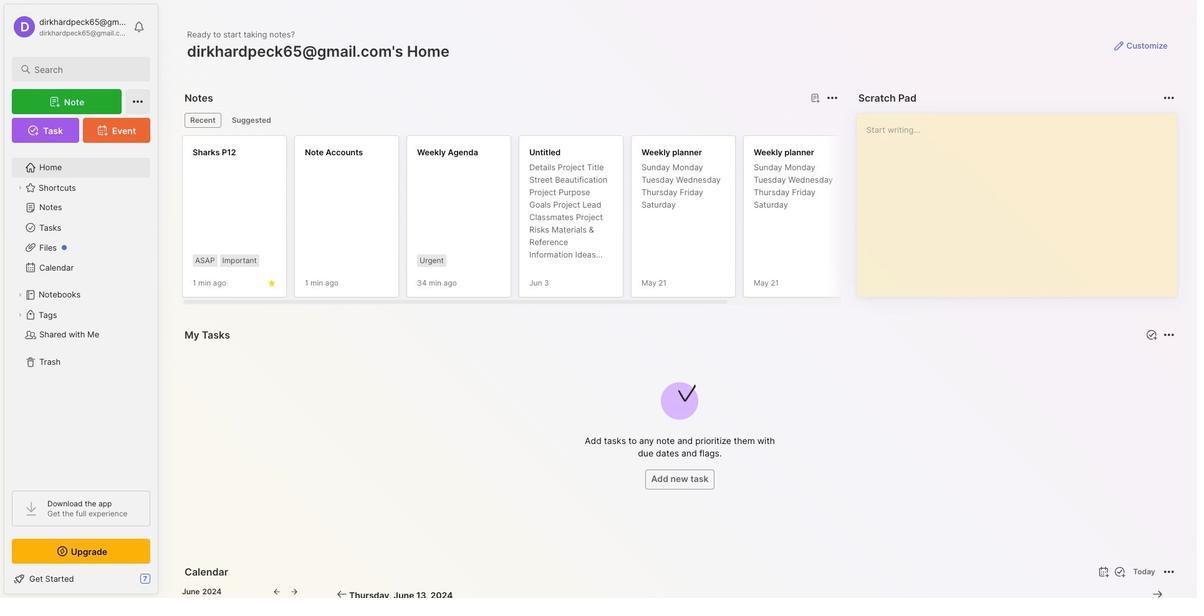 Task type: vqa. For each thing, say whether or not it's contained in the screenshot.
bottommost "row group"
no



Task type: locate. For each thing, give the bounding box(es) containing it.
tree
[[4, 150, 158, 480]]

0 horizontal spatial tab
[[185, 113, 221, 128]]

1 horizontal spatial tab
[[226, 113, 277, 128]]

More actions field
[[824, 89, 841, 107], [1161, 89, 1178, 107], [1161, 326, 1178, 344]]

none search field inside main element
[[34, 62, 139, 77]]

row group
[[182, 135, 968, 305]]

Help and Learning task checklist field
[[4, 569, 158, 589]]

None search field
[[34, 62, 139, 77]]

more actions image
[[825, 90, 840, 105], [1162, 90, 1177, 105], [1162, 327, 1177, 342]]

tab
[[185, 113, 221, 128], [226, 113, 277, 128]]

tab list
[[185, 113, 836, 128]]

Account field
[[12, 14, 127, 39]]



Task type: describe. For each thing, give the bounding box(es) containing it.
expand notebooks image
[[16, 291, 24, 299]]

main element
[[0, 0, 162, 598]]

new evernote calendar event image
[[1096, 564, 1111, 579]]

tree inside main element
[[4, 150, 158, 480]]

new task image
[[1113, 566, 1126, 578]]

Search text field
[[34, 64, 139, 75]]

click to collapse image
[[157, 575, 167, 590]]

2024 field
[[202, 587, 224, 597]]

1 tab from the left
[[185, 113, 221, 128]]

Start writing… text field
[[867, 113, 1177, 287]]

2 tab from the left
[[226, 113, 277, 128]]

new task image
[[1146, 329, 1158, 341]]

expand tags image
[[16, 311, 24, 319]]

June field
[[182, 587, 202, 597]]



